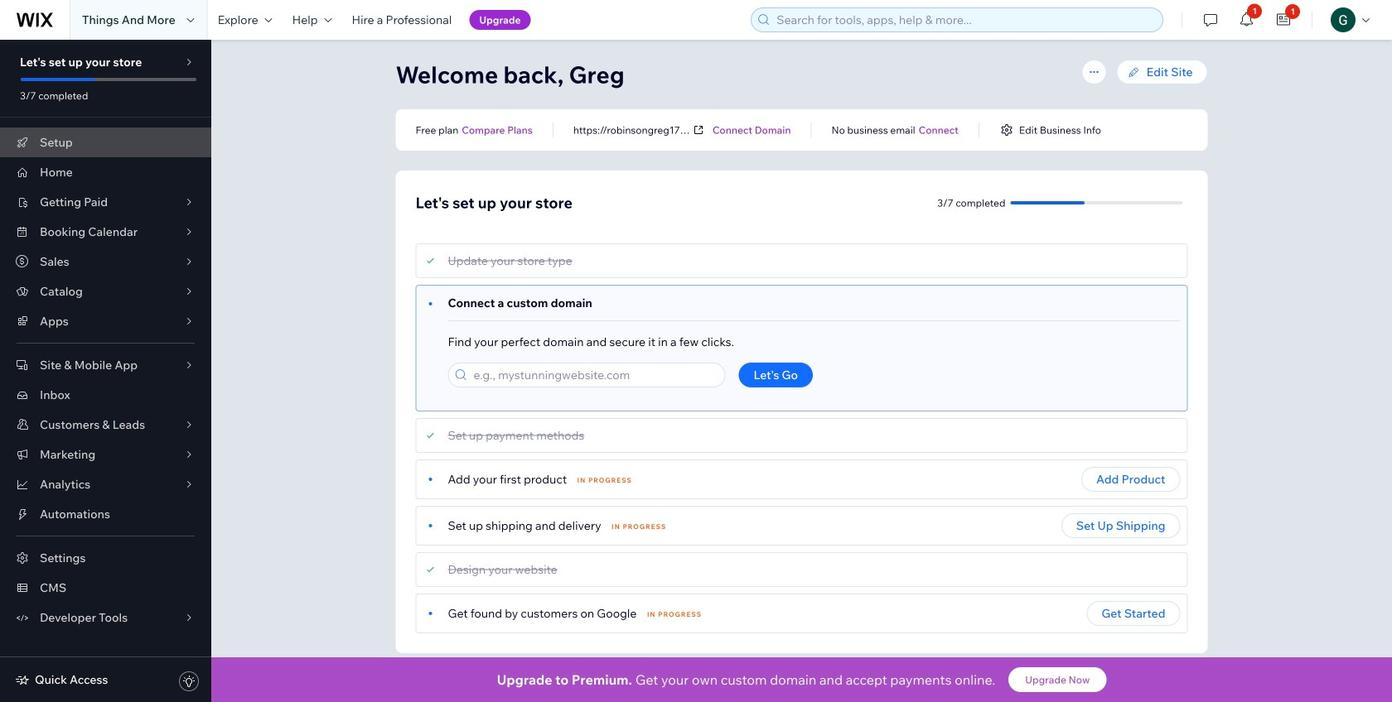 Task type: locate. For each thing, give the bounding box(es) containing it.
Search for tools, apps, help & more... field
[[772, 8, 1158, 31]]

sidebar element
[[0, 40, 211, 703]]

e.g., mystunningwebsite.com field
[[469, 364, 720, 387]]



Task type: vqa. For each thing, say whether or not it's contained in the screenshot.
left Media
no



